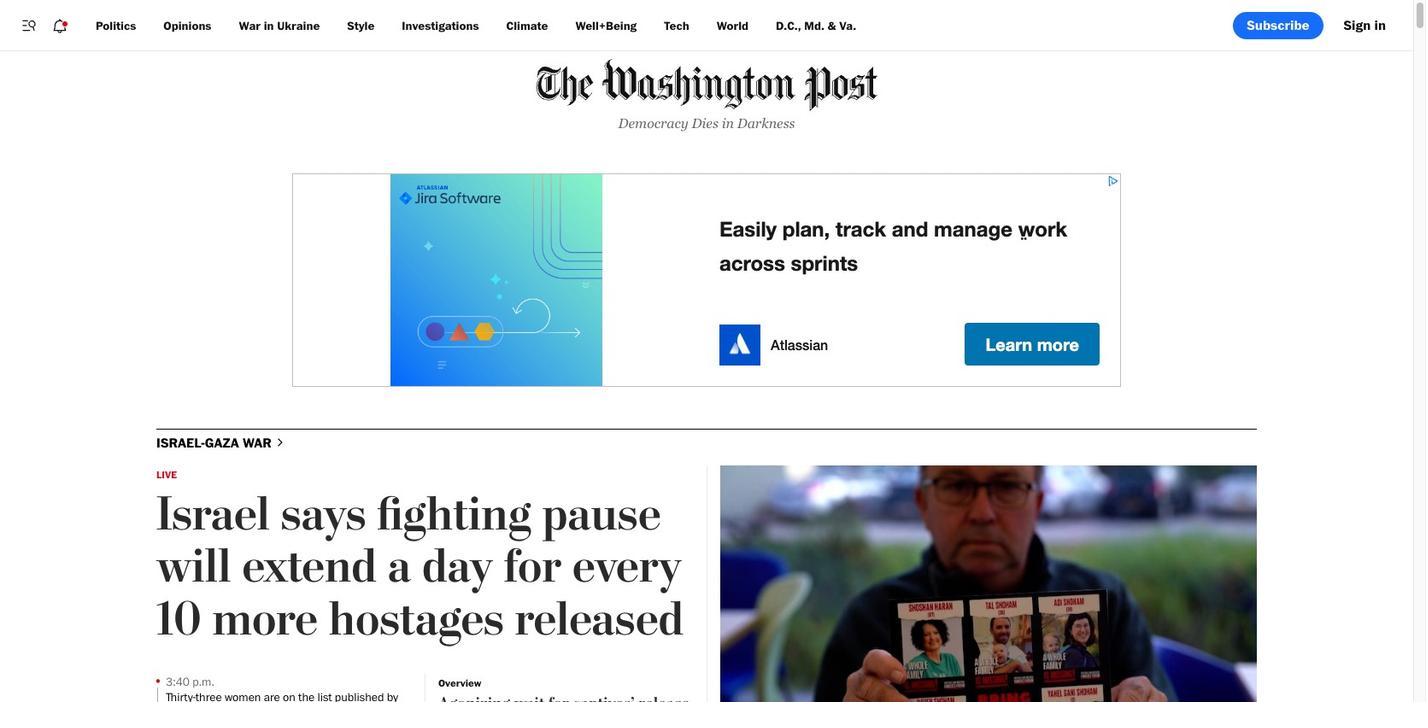 Task type: locate. For each thing, give the bounding box(es) containing it.
says
[[281, 487, 366, 544]]

extend
[[242, 540, 377, 597]]

war
[[243, 435, 272, 451]]

va.
[[840, 18, 857, 32]]

for
[[504, 540, 562, 597]]

primary element
[[0, 0, 1414, 51]]

advertisement region
[[292, 173, 1122, 387]]

search and browse sections image
[[21, 17, 38, 34]]

in right war
[[264, 18, 274, 32]]

in inside "link"
[[264, 18, 274, 32]]

2 horizontal spatial in
[[1375, 17, 1387, 33]]

ukraine
[[277, 18, 320, 32]]

3:40 p.m. link
[[166, 675, 411, 703]]

opinions link
[[150, 9, 225, 41]]

hostages
[[329, 592, 504, 650]]

tech link
[[651, 9, 703, 41]]

politics link
[[82, 9, 150, 41]]

sign
[[1344, 17, 1372, 33]]

md.
[[805, 18, 825, 32]]

more
[[212, 592, 318, 650]]

a
[[388, 540, 411, 597]]

democracy dies in darkness
[[619, 115, 795, 132]]

overview
[[439, 677, 482, 690]]

in for sign
[[1375, 17, 1387, 33]]

style
[[347, 18, 375, 32]]

0 horizontal spatial in
[[264, 18, 274, 32]]

war in ukraine
[[239, 18, 320, 32]]

well+being
[[576, 18, 637, 32]]

d.c.,
[[776, 18, 802, 32]]

will
[[156, 540, 231, 597]]

fighting
[[377, 487, 531, 544]]

well+being link
[[562, 9, 651, 41]]

gaza
[[205, 435, 239, 451]]

in right the sign
[[1375, 17, 1387, 33]]

israel-gaza war link
[[156, 435, 287, 454]]

sign in link
[[1331, 12, 1400, 39]]

d.c., md. & va. link
[[763, 9, 870, 41]]

war in ukraine link
[[225, 9, 334, 41]]

d.c., md. & va.
[[776, 18, 857, 32]]

darkness
[[738, 115, 795, 132]]

in
[[1375, 17, 1387, 33], [264, 18, 274, 32], [722, 115, 734, 132]]

in right "dies"
[[722, 115, 734, 132]]

tech
[[664, 18, 690, 32]]

war
[[239, 18, 261, 32]]

climate
[[507, 18, 548, 32]]



Task type: vqa. For each thing, say whether or not it's contained in the screenshot.
Continue associated with Continue with Google
no



Task type: describe. For each thing, give the bounding box(es) containing it.
israel says fighting pause will extend a day for every 10 more hostages released link
[[156, 487, 684, 650]]

logo of the washington post image
[[536, 53, 878, 117]]

politics
[[96, 18, 136, 32]]

10
[[156, 592, 201, 650]]

released
[[515, 592, 684, 650]]

world
[[717, 18, 749, 32]]

p.m.
[[193, 676, 215, 689]]

style link
[[334, 9, 388, 41]]

dies
[[692, 115, 719, 132]]

every
[[573, 540, 682, 597]]

3:40 p.m.
[[166, 676, 215, 689]]

1 horizontal spatial in
[[722, 115, 734, 132]]

day
[[422, 540, 493, 597]]

israel-
[[156, 435, 205, 451]]

subscribe link
[[1234, 12, 1324, 39]]

live israel says fighting pause will extend a day for every 10 more hostages released
[[156, 468, 684, 650]]

investigations link
[[388, 9, 493, 41]]

israel
[[156, 487, 270, 544]]

subscribe
[[1248, 17, 1310, 33]]

climate link
[[493, 9, 562, 41]]

in for war
[[264, 18, 274, 32]]

israel-gaza war
[[156, 435, 272, 451]]

world link
[[703, 9, 763, 41]]

&
[[828, 18, 837, 32]]

live link
[[156, 468, 177, 481]]

investigations
[[402, 18, 479, 32]]

3:40
[[166, 676, 190, 689]]

pause
[[542, 487, 661, 544]]

news alerts image
[[51, 17, 68, 34]]

democracy
[[619, 115, 689, 132]]

logo of the washington post link
[[314, 53, 1100, 117]]

opinions
[[164, 18, 212, 32]]

live
[[156, 468, 177, 481]]

overview link
[[439, 677, 482, 690]]

sign in
[[1344, 17, 1387, 33]]



